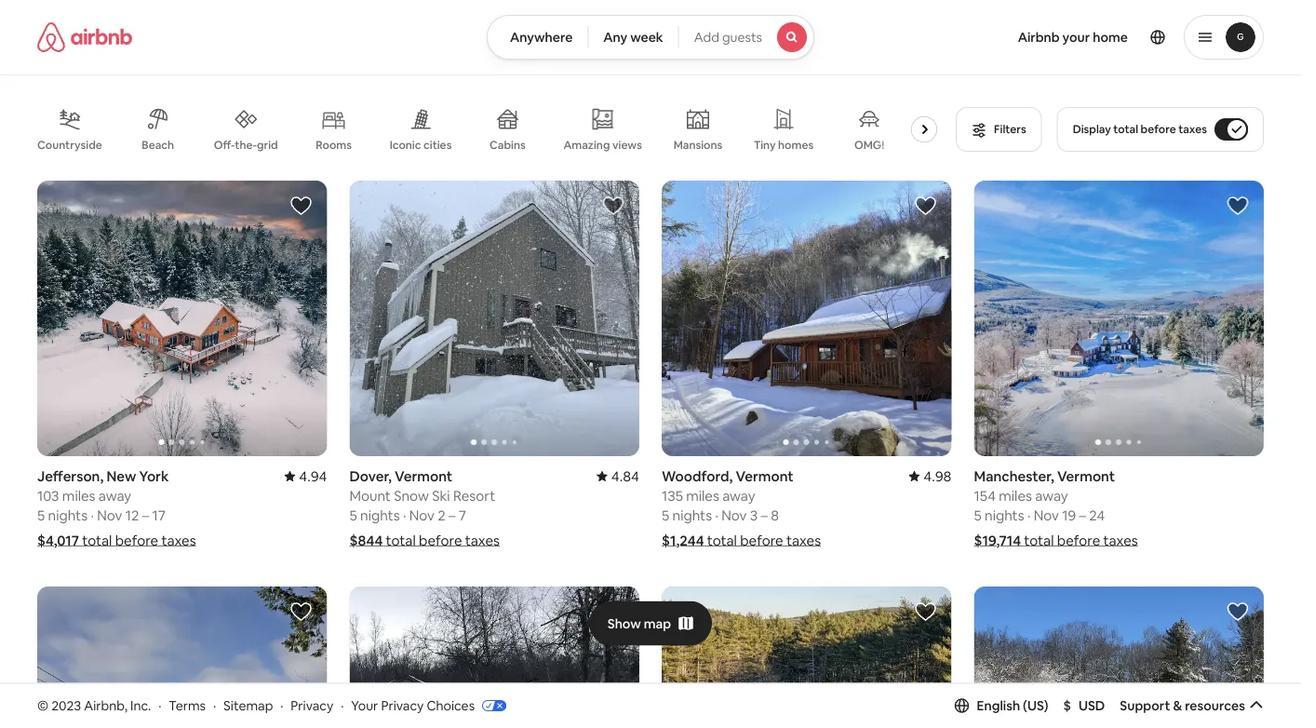 Task type: vqa. For each thing, say whether or not it's contained in the screenshot.


Task type: describe. For each thing, give the bounding box(es) containing it.
&
[[1174, 697, 1183, 714]]

add to wishlist: dover, vermont image
[[602, 195, 625, 217]]

mansions
[[674, 138, 723, 152]]

miles for 154
[[999, 486, 1033, 505]]

taxes inside woodford, vermont 135 miles away 5 nights · nov 3 – 8 $1,244 total before taxes
[[787, 531, 821, 549]]

135
[[662, 486, 683, 505]]

amazing views
[[564, 138, 642, 152]]

24
[[1090, 506, 1105, 524]]

– inside the manchester, vermont 154 miles away 5 nights · nov 19 – 24 $19,714 total before taxes
[[1080, 506, 1087, 524]]

jefferson, new york 103 miles away 5 nights · nov 12 – 17 $4,017 total before taxes
[[37, 467, 196, 549]]

4.98
[[924, 467, 952, 485]]

nights inside woodford, vermont 135 miles away 5 nights · nov 3 – 8 $1,244 total before taxes
[[673, 506, 712, 524]]

total inside dover, vermont mount snow ski resort 5 nights · nov 2 – 7 $844 total before taxes
[[386, 531, 416, 549]]

· inside jefferson, new york 103 miles away 5 nights · nov 12 – 17 $4,017 total before taxes
[[91, 506, 94, 524]]

ski
[[432, 486, 450, 505]]

week
[[631, 29, 664, 46]]

©
[[37, 697, 49, 714]]

· right inc.
[[158, 697, 162, 714]]

airbnb
[[1018, 29, 1060, 46]]

12
[[125, 506, 139, 524]]

show map button
[[589, 601, 713, 646]]

any week
[[604, 29, 664, 46]]

support
[[1121, 697, 1171, 714]]

your
[[1063, 29, 1091, 46]]

cabins
[[490, 138, 526, 152]]

grid
[[257, 138, 278, 152]]

vermont for dover, vermont
[[395, 467, 453, 485]]

103
[[37, 486, 59, 505]]

add to wishlist: ludlow, vermont image
[[290, 601, 312, 623]]

omg!
[[855, 138, 885, 152]]

profile element
[[837, 0, 1265, 74]]

add to wishlist: albrightsville, pennsylvania image
[[602, 601, 625, 623]]

$ usd
[[1064, 697, 1106, 714]]

english (us) button
[[955, 697, 1049, 714]]

off-
[[214, 138, 235, 152]]

tiny homes
[[754, 138, 814, 152]]

add to wishlist: austerlitz, new york image
[[1227, 601, 1250, 623]]

display total before taxes button
[[1057, 107, 1265, 152]]

before inside jefferson, new york 103 miles away 5 nights · nov 12 – 17 $4,017 total before taxes
[[115, 531, 158, 549]]

– inside jefferson, new york 103 miles away 5 nights · nov 12 – 17 $4,017 total before taxes
[[142, 506, 149, 524]]

5 inside jefferson, new york 103 miles away 5 nights · nov 12 – 17 $4,017 total before taxes
[[37, 506, 45, 524]]

add
[[694, 29, 720, 46]]

$4,017
[[37, 531, 79, 549]]

support & resources button
[[1121, 697, 1264, 714]]

19
[[1063, 506, 1077, 524]]

away for 135
[[723, 486, 756, 505]]

resort
[[453, 486, 496, 505]]

york
[[139, 467, 169, 485]]

woodford,
[[662, 467, 733, 485]]

vermont for woodford, vermont
[[736, 467, 794, 485]]

the-
[[235, 138, 257, 152]]

your privacy choices
[[351, 697, 475, 714]]

dover, vermont mount snow ski resort 5 nights · nov 2 – 7 $844 total before taxes
[[350, 467, 500, 549]]

7
[[459, 506, 466, 524]]

home
[[1093, 29, 1129, 46]]

inc.
[[130, 697, 151, 714]]

add to wishlist: manchester, vermont image
[[1227, 195, 1250, 217]]

terms link
[[169, 697, 206, 714]]

anywhere
[[510, 29, 573, 46]]

sitemap link
[[224, 697, 273, 714]]

© 2023 airbnb, inc. ·
[[37, 697, 162, 714]]

new
[[107, 467, 136, 485]]

$
[[1064, 697, 1072, 714]]

nov inside jefferson, new york 103 miles away 5 nights · nov 12 – 17 $4,017 total before taxes
[[97, 506, 122, 524]]

before inside the manchester, vermont 154 miles away 5 nights · nov 19 – 24 $19,714 total before taxes
[[1058, 531, 1101, 549]]

filters
[[995, 122, 1027, 136]]

choices
[[427, 697, 475, 714]]

miles inside jefferson, new york 103 miles away 5 nights · nov 12 – 17 $4,017 total before taxes
[[62, 486, 95, 505]]

manchester,
[[974, 467, 1055, 485]]

vermont inside the manchester, vermont 154 miles away 5 nights · nov 19 – 24 $19,714 total before taxes
[[1058, 467, 1116, 485]]

english
[[977, 697, 1021, 714]]

privacy inside your privacy choices link
[[381, 697, 424, 714]]

filters button
[[956, 107, 1043, 152]]

support & resources
[[1121, 697, 1246, 714]]

manchester, vermont 154 miles away 5 nights · nov 19 – 24 $19,714 total before taxes
[[974, 467, 1139, 549]]

any week button
[[588, 15, 679, 60]]

cities
[[424, 138, 452, 152]]

before inside woodford, vermont 135 miles away 5 nights · nov 3 – 8 $1,244 total before taxes
[[740, 531, 784, 549]]

5 inside the manchester, vermont 154 miles away 5 nights · nov 19 – 24 $19,714 total before taxes
[[974, 506, 982, 524]]

4.84 out of 5 average rating image
[[597, 467, 640, 485]]

map
[[644, 615, 672, 632]]

away for 154
[[1036, 486, 1069, 505]]

5 inside dover, vermont mount snow ski resort 5 nights · nov 2 – 7 $844 total before taxes
[[350, 506, 357, 524]]



Task type: locate. For each thing, give the bounding box(es) containing it.
taxes inside 'display total before taxes' button
[[1179, 122, 1208, 136]]

3
[[750, 506, 758, 524]]

total
[[1114, 122, 1139, 136], [82, 531, 112, 549], [386, 531, 416, 549], [707, 531, 737, 549], [1025, 531, 1055, 549]]

4.98 out of 5 average rating image
[[909, 467, 952, 485]]

1 nov from the left
[[97, 506, 122, 524]]

total right the $4,017
[[82, 531, 112, 549]]

(us)
[[1023, 697, 1049, 714]]

5 down 154
[[974, 506, 982, 524]]

display
[[1073, 122, 1112, 136]]

off-the-grid
[[214, 138, 278, 152]]

0 horizontal spatial away
[[99, 486, 131, 505]]

nights inside jefferson, new york 103 miles away 5 nights · nov 12 – 17 $4,017 total before taxes
[[48, 506, 88, 524]]

1 horizontal spatial vermont
[[736, 467, 794, 485]]

None search field
[[487, 15, 815, 60]]

17
[[152, 506, 166, 524]]

total inside woodford, vermont 135 miles away 5 nights · nov 3 – 8 $1,244 total before taxes
[[707, 531, 737, 549]]

countryside
[[37, 138, 102, 152]]

guests
[[722, 29, 763, 46]]

privacy left your
[[291, 697, 334, 714]]

3 vermont from the left
[[1058, 467, 1116, 485]]

views
[[613, 138, 642, 152]]

2 privacy from the left
[[381, 697, 424, 714]]

4 nights from the left
[[985, 506, 1025, 524]]

2 miles from the left
[[686, 486, 720, 505]]

jefferson,
[[37, 467, 104, 485]]

away inside the manchester, vermont 154 miles away 5 nights · nov 19 – 24 $19,714 total before taxes
[[1036, 486, 1069, 505]]

add to wishlist: sunapee, new hampshire image
[[915, 601, 937, 623]]

total right $19,714
[[1025, 531, 1055, 549]]

3 nights from the left
[[673, 506, 712, 524]]

2 nights from the left
[[360, 506, 400, 524]]

5 down 103
[[37, 506, 45, 524]]

–
[[142, 506, 149, 524], [449, 506, 456, 524], [761, 506, 768, 524], [1080, 506, 1087, 524]]

5 down 135
[[662, 506, 670, 524]]

· inside woodford, vermont 135 miles away 5 nights · nov 3 – 8 $1,244 total before taxes
[[715, 506, 719, 524]]

2023
[[51, 697, 81, 714]]

$19,714
[[974, 531, 1022, 549]]

before
[[1141, 122, 1177, 136], [115, 531, 158, 549], [419, 531, 462, 549], [740, 531, 784, 549], [1058, 531, 1101, 549]]

2 5 from the left
[[350, 506, 357, 524]]

before inside button
[[1141, 122, 1177, 136]]

vermont up 8
[[736, 467, 794, 485]]

3 miles from the left
[[999, 486, 1033, 505]]

1 nights from the left
[[48, 506, 88, 524]]

miles down manchester,
[[999, 486, 1033, 505]]

1 5 from the left
[[37, 506, 45, 524]]

1 away from the left
[[99, 486, 131, 505]]

154
[[974, 486, 996, 505]]

nov inside dover, vermont mount snow ski resort 5 nights · nov 2 – 7 $844 total before taxes
[[409, 506, 435, 524]]

group
[[37, 93, 945, 166], [37, 181, 327, 456], [350, 181, 640, 456], [662, 181, 952, 456], [974, 181, 1265, 456], [37, 587, 327, 728], [350, 587, 640, 728], [662, 587, 952, 728], [974, 587, 1265, 728]]

2 horizontal spatial vermont
[[1058, 467, 1116, 485]]

8
[[771, 506, 779, 524]]

· down snow
[[403, 506, 406, 524]]

vermont
[[395, 467, 453, 485], [736, 467, 794, 485], [1058, 467, 1116, 485]]

miles for 135
[[686, 486, 720, 505]]

4.84
[[612, 467, 640, 485]]

privacy right your
[[381, 697, 424, 714]]

terms · sitemap · privacy ·
[[169, 697, 344, 714]]

4.94
[[299, 467, 327, 485]]

– right 3
[[761, 506, 768, 524]]

3 away from the left
[[1036, 486, 1069, 505]]

0 horizontal spatial privacy
[[291, 697, 334, 714]]

nov left 3
[[722, 506, 747, 524]]

group containing off-the-grid
[[37, 93, 945, 166]]

·
[[91, 506, 94, 524], [403, 506, 406, 524], [715, 506, 719, 524], [1028, 506, 1031, 524], [158, 697, 162, 714], [213, 697, 216, 714], [280, 697, 284, 714], [341, 697, 344, 714]]

1 miles from the left
[[62, 486, 95, 505]]

airbnb your home
[[1018, 29, 1129, 46]]

nights up $19,714
[[985, 506, 1025, 524]]

anywhere button
[[487, 15, 589, 60]]

before right display
[[1141, 122, 1177, 136]]

none search field containing anywhere
[[487, 15, 815, 60]]

2 away from the left
[[723, 486, 756, 505]]

mount
[[350, 486, 391, 505]]

away up 3
[[723, 486, 756, 505]]

· left your
[[341, 697, 344, 714]]

2 horizontal spatial away
[[1036, 486, 1069, 505]]

· left 3
[[715, 506, 719, 524]]

away down the new
[[99, 486, 131, 505]]

nov inside the manchester, vermont 154 miles away 5 nights · nov 19 – 24 $19,714 total before taxes
[[1034, 506, 1060, 524]]

miles down woodford,
[[686, 486, 720, 505]]

0 horizontal spatial vermont
[[395, 467, 453, 485]]

0 horizontal spatial miles
[[62, 486, 95, 505]]

total inside the manchester, vermont 154 miles away 5 nights · nov 19 – 24 $19,714 total before taxes
[[1025, 531, 1055, 549]]

nights up $1,244
[[673, 506, 712, 524]]

before down 3
[[740, 531, 784, 549]]

· left 12 on the bottom
[[91, 506, 94, 524]]

away inside woodford, vermont 135 miles away 5 nights · nov 3 – 8 $1,244 total before taxes
[[723, 486, 756, 505]]

1 horizontal spatial away
[[723, 486, 756, 505]]

· right terms link
[[213, 697, 216, 714]]

your privacy choices link
[[351, 697, 507, 715]]

away inside jefferson, new york 103 miles away 5 nights · nov 12 – 17 $4,017 total before taxes
[[99, 486, 131, 505]]

miles inside the manchester, vermont 154 miles away 5 nights · nov 19 – 24 $19,714 total before taxes
[[999, 486, 1033, 505]]

vermont inside dover, vermont mount snow ski resort 5 nights · nov 2 – 7 $844 total before taxes
[[395, 467, 453, 485]]

beach
[[142, 138, 174, 152]]

3 nov from the left
[[722, 506, 747, 524]]

nights
[[48, 506, 88, 524], [360, 506, 400, 524], [673, 506, 712, 524], [985, 506, 1025, 524]]

nights down "mount"
[[360, 506, 400, 524]]

any
[[604, 29, 628, 46]]

add guests
[[694, 29, 763, 46]]

4 nov from the left
[[1034, 506, 1060, 524]]

2
[[438, 506, 446, 524]]

1 horizontal spatial privacy
[[381, 697, 424, 714]]

nights up the $4,017
[[48, 506, 88, 524]]

before down 2
[[419, 531, 462, 549]]

1 privacy from the left
[[291, 697, 334, 714]]

5 down "mount"
[[350, 506, 357, 524]]

resources
[[1186, 697, 1246, 714]]

before inside dover, vermont mount snow ski resort 5 nights · nov 2 – 7 $844 total before taxes
[[419, 531, 462, 549]]

taxes
[[1179, 122, 1208, 136], [161, 531, 196, 549], [465, 531, 500, 549], [787, 531, 821, 549], [1104, 531, 1139, 549]]

· left privacy link
[[280, 697, 284, 714]]

– inside dover, vermont mount snow ski resort 5 nights · nov 2 – 7 $844 total before taxes
[[449, 506, 456, 524]]

sitemap
[[224, 697, 273, 714]]

airbnb your home link
[[1007, 18, 1140, 57]]

nov inside woodford, vermont 135 miles away 5 nights · nov 3 – 8 $1,244 total before taxes
[[722, 506, 747, 524]]

tiny
[[754, 138, 776, 152]]

usd
[[1079, 697, 1106, 714]]

3 5 from the left
[[662, 506, 670, 524]]

· inside the manchester, vermont 154 miles away 5 nights · nov 19 – 24 $19,714 total before taxes
[[1028, 506, 1031, 524]]

1 horizontal spatial miles
[[686, 486, 720, 505]]

miles down jefferson,
[[62, 486, 95, 505]]

· inside dover, vermont mount snow ski resort 5 nights · nov 2 – 7 $844 total before taxes
[[403, 506, 406, 524]]

taxes inside jefferson, new york 103 miles away 5 nights · nov 12 – 17 $4,017 total before taxes
[[161, 531, 196, 549]]

total right the $844
[[386, 531, 416, 549]]

1 – from the left
[[142, 506, 149, 524]]

terms
[[169, 697, 206, 714]]

4 – from the left
[[1080, 506, 1087, 524]]

add guests button
[[679, 15, 815, 60]]

before down 12 on the bottom
[[115, 531, 158, 549]]

nights inside the manchester, vermont 154 miles away 5 nights · nov 19 – 24 $19,714 total before taxes
[[985, 506, 1025, 524]]

woodford, vermont 135 miles away 5 nights · nov 3 – 8 $1,244 total before taxes
[[662, 467, 821, 549]]

display total before taxes
[[1073, 122, 1208, 136]]

away up 19
[[1036, 486, 1069, 505]]

amazing
[[564, 138, 610, 152]]

5 inside woodford, vermont 135 miles away 5 nights · nov 3 – 8 $1,244 total before taxes
[[662, 506, 670, 524]]

airbnb,
[[84, 697, 128, 714]]

nov left 2
[[409, 506, 435, 524]]

before down 19
[[1058, 531, 1101, 549]]

5
[[37, 506, 45, 524], [350, 506, 357, 524], [662, 506, 670, 524], [974, 506, 982, 524]]

total inside 'display total before taxes' button
[[1114, 122, 1139, 136]]

total inside jefferson, new york 103 miles away 5 nights · nov 12 – 17 $4,017 total before taxes
[[82, 531, 112, 549]]

your
[[351, 697, 378, 714]]

– left 7
[[449, 506, 456, 524]]

taxes inside the manchester, vermont 154 miles away 5 nights · nov 19 – 24 $19,714 total before taxes
[[1104, 531, 1139, 549]]

nights inside dover, vermont mount snow ski resort 5 nights · nov 2 – 7 $844 total before taxes
[[360, 506, 400, 524]]

iconic
[[390, 138, 421, 152]]

miles inside woodford, vermont 135 miles away 5 nights · nov 3 – 8 $1,244 total before taxes
[[686, 486, 720, 505]]

$1,244
[[662, 531, 704, 549]]

2 vermont from the left
[[736, 467, 794, 485]]

2 – from the left
[[449, 506, 456, 524]]

show map
[[608, 615, 672, 632]]

– right 19
[[1080, 506, 1087, 524]]

iconic cities
[[390, 138, 452, 152]]

nov left 19
[[1034, 506, 1060, 524]]

miles
[[62, 486, 95, 505], [686, 486, 720, 505], [999, 486, 1033, 505]]

3 – from the left
[[761, 506, 768, 524]]

2 nov from the left
[[409, 506, 435, 524]]

vermont inside woodford, vermont 135 miles away 5 nights · nov 3 – 8 $1,244 total before taxes
[[736, 467, 794, 485]]

homes
[[778, 138, 814, 152]]

away
[[99, 486, 131, 505], [723, 486, 756, 505], [1036, 486, 1069, 505]]

– inside woodford, vermont 135 miles away 5 nights · nov 3 – 8 $1,244 total before taxes
[[761, 506, 768, 524]]

nov left 12 on the bottom
[[97, 506, 122, 524]]

1 vermont from the left
[[395, 467, 453, 485]]

dover,
[[350, 467, 392, 485]]

– left the 17
[[142, 506, 149, 524]]

add to wishlist: jefferson, new york image
[[290, 195, 312, 217]]

· left 19
[[1028, 506, 1031, 524]]

privacy link
[[291, 697, 334, 714]]

rooms
[[316, 138, 352, 152]]

nov
[[97, 506, 122, 524], [409, 506, 435, 524], [722, 506, 747, 524], [1034, 506, 1060, 524]]

add to wishlist: woodford, vermont image
[[915, 195, 937, 217]]

4 5 from the left
[[974, 506, 982, 524]]

total right display
[[1114, 122, 1139, 136]]

total right $1,244
[[707, 531, 737, 549]]

taxes inside dover, vermont mount snow ski resort 5 nights · nov 2 – 7 $844 total before taxes
[[465, 531, 500, 549]]

vermont up the 24
[[1058, 467, 1116, 485]]

2 horizontal spatial miles
[[999, 486, 1033, 505]]

4.94 out of 5 average rating image
[[284, 467, 327, 485]]

privacy
[[291, 697, 334, 714], [381, 697, 424, 714]]

vermont up snow
[[395, 467, 453, 485]]

snow
[[394, 486, 429, 505]]

$844
[[350, 531, 383, 549]]



